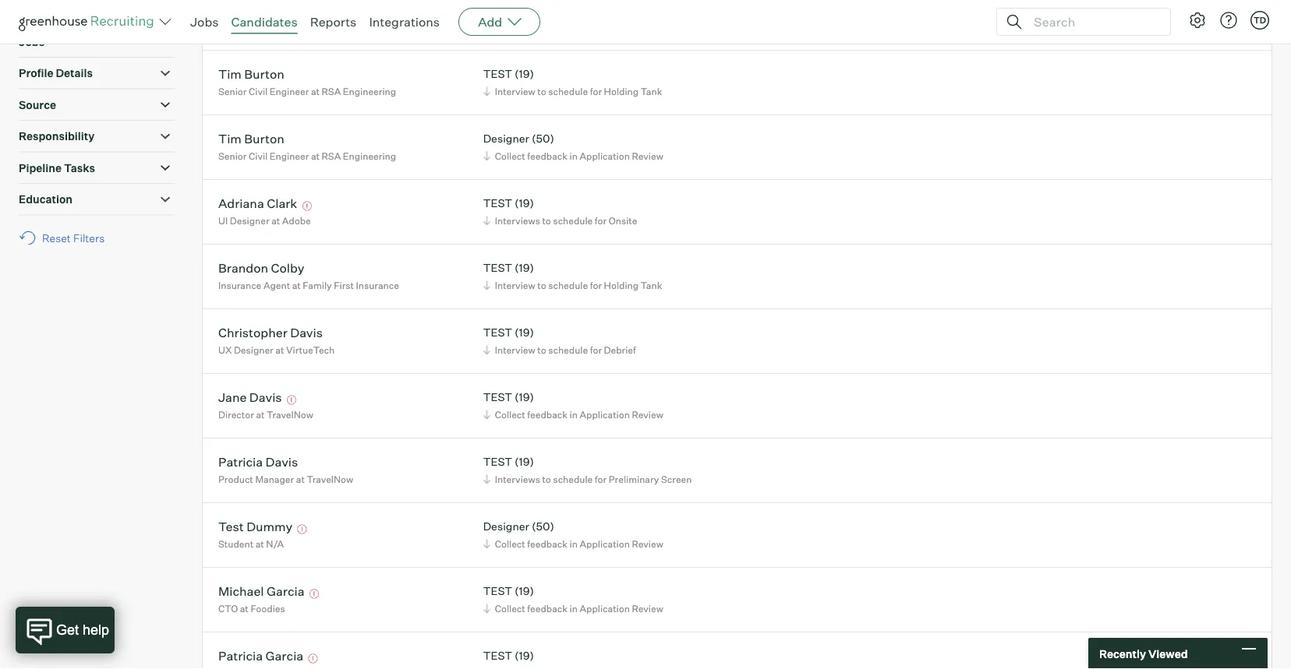Task type: locate. For each thing, give the bounding box(es) containing it.
first
[[334, 280, 354, 291]]

patricia
[[218, 454, 263, 470], [218, 648, 263, 664]]

at down colby
[[292, 280, 301, 291]]

3 collect from the top
[[495, 538, 525, 550]]

schedule down 'created'
[[548, 86, 588, 97]]

michael garcia link
[[218, 584, 304, 602]]

0 vertical spatial interview
[[495, 86, 535, 97]]

0 vertical spatial tim burton link
[[218, 66, 284, 84]]

4 application from the top
[[580, 603, 630, 615]]

0 vertical spatial engineering
[[343, 86, 396, 97]]

family
[[303, 280, 332, 291]]

jane davis
[[218, 390, 282, 405]]

2 engineering from the top
[[343, 150, 396, 162]]

travelnow down jane davis has been in application review for more than 5 days icon on the left
[[267, 409, 313, 421]]

1 vertical spatial designer (50) collect feedback in application review
[[483, 520, 663, 550]]

burton for test
[[244, 66, 284, 82]]

insurance down brandon
[[218, 280, 261, 291]]

jane
[[218, 390, 247, 405]]

0 vertical spatial civil
[[249, 86, 268, 97]]

2 in from the top
[[570, 409, 578, 421]]

3 in from the top
[[570, 538, 578, 550]]

schedule left preliminary
[[553, 474, 593, 485]]

garcia left "patricia garcia has been in application review for more than 5 days" icon at the bottom left
[[266, 648, 303, 664]]

1 vertical spatial senior
[[218, 150, 247, 162]]

collect feedback in application review link for test dummy
[[481, 537, 667, 552]]

0 vertical spatial senior
[[218, 86, 247, 97]]

patricia up product on the left bottom of page
[[218, 454, 263, 470]]

1 horizontal spatial insurance
[[356, 280, 399, 291]]

davis up director at travelnow
[[249, 390, 282, 405]]

virtuetech
[[286, 344, 335, 356]]

schedule for patricia davis
[[553, 474, 593, 485]]

engineer up clark
[[270, 150, 309, 162]]

1 patricia from the top
[[218, 454, 263, 470]]

senior down the rachel
[[218, 86, 247, 97]]

application for michael garcia
[[580, 603, 630, 615]]

test (19)
[[483, 650, 534, 663]]

1 interviews from the top
[[495, 215, 540, 227]]

burton up adriana clark
[[244, 131, 284, 146]]

interview to schedule for holding tank link down 'created'
[[481, 84, 666, 99]]

test (19) offer to be created
[[483, 6, 576, 36]]

insurance
[[218, 280, 261, 291], [356, 280, 399, 291]]

application
[[580, 150, 630, 162], [580, 409, 630, 421], [580, 538, 630, 550], [580, 603, 630, 615]]

1 collect feedback in application review link from the top
[[481, 149, 667, 163]]

(19) inside test (19) offer to be created
[[515, 6, 534, 20]]

designer (50) collect feedback in application review for student at n/a
[[483, 520, 663, 550]]

jobs left candidates link
[[190, 14, 219, 30]]

schedule for tim burton
[[548, 86, 588, 97]]

christopher
[[218, 325, 288, 340]]

reset filters
[[42, 231, 105, 245]]

8 test from the top
[[483, 585, 512, 598]]

test (19) collect feedback in application review
[[483, 391, 663, 421], [483, 585, 663, 615]]

cto at foodies
[[218, 603, 285, 615]]

garcia
[[267, 584, 304, 599], [266, 648, 303, 664]]

2 senior from the top
[[218, 150, 247, 162]]

1 engineer from the top
[[270, 86, 309, 97]]

1 (19) from the top
[[515, 6, 534, 20]]

1 vertical spatial holding
[[604, 280, 639, 291]]

0 vertical spatial test (19) collect feedback in application review
[[483, 391, 663, 421]]

2 application from the top
[[580, 409, 630, 421]]

brandon colby insurance agent at family first insurance
[[218, 260, 399, 291]]

designer inside christopher davis ux designer at virtuetech
[[234, 344, 273, 356]]

recently
[[1099, 647, 1146, 661]]

0 vertical spatial engineer
[[270, 86, 309, 97]]

2 insurance from the left
[[356, 280, 399, 291]]

interviews inside the test (19) interviews to schedule for onsite
[[495, 215, 540, 227]]

1 interview to schedule for holding tank link from the top
[[481, 84, 666, 99]]

at down christopher davis "link"
[[275, 344, 284, 356]]

davis for jane
[[249, 390, 282, 405]]

0 vertical spatial davis
[[290, 325, 323, 340]]

at inside christopher davis ux designer at virtuetech
[[275, 344, 284, 356]]

0 vertical spatial interviews
[[495, 215, 540, 227]]

civil
[[249, 86, 268, 97], [249, 150, 268, 162]]

1 interview from the top
[[495, 86, 535, 97]]

in for test dummy
[[570, 538, 578, 550]]

tank for tim burton
[[641, 86, 662, 97]]

michael
[[218, 584, 264, 599]]

tim burton link down candidates link
[[218, 66, 284, 84]]

8 (19) from the top
[[515, 585, 534, 598]]

1 vertical spatial tim burton senior civil engineer at rsa engineering
[[218, 131, 396, 162]]

interviews
[[495, 215, 540, 227], [495, 474, 540, 485]]

3 collect feedback in application review link from the top
[[481, 537, 667, 552]]

1 tim burton link from the top
[[218, 66, 284, 84]]

1 designer (50) collect feedback in application review from the top
[[483, 132, 663, 162]]

2 vertical spatial jobs
[[19, 35, 45, 48]]

at inside brandon colby insurance agent at family first insurance
[[292, 280, 301, 291]]

1 vertical spatial engineer
[[270, 150, 309, 162]]

greenhouse recruiting image
[[19, 12, 159, 31]]

4 review from the top
[[632, 603, 663, 615]]

davis up manager
[[266, 454, 298, 470]]

0 vertical spatial test (19) interview to schedule for holding tank
[[483, 67, 662, 97]]

0 vertical spatial jobs
[[117, 1, 139, 13]]

2 designer (50) collect feedback in application review from the top
[[483, 520, 663, 550]]

davis inside patricia davis product manager at travelnow
[[266, 454, 298, 470]]

2 interview to schedule for holding tank link from the top
[[481, 278, 666, 293]]

2 vertical spatial interview
[[495, 344, 535, 356]]

feedback down interviews to schedule for preliminary screen link
[[527, 538, 568, 550]]

test inside test (19) interview to schedule for debrief
[[483, 326, 512, 340]]

at right manager
[[296, 474, 305, 485]]

2 tim from the top
[[218, 131, 242, 146]]

ux
[[218, 344, 232, 356]]

add button
[[459, 8, 540, 36]]

1 tank from the top
[[641, 86, 662, 97]]

holding
[[604, 86, 639, 97], [604, 280, 639, 291]]

1 vertical spatial travelnow
[[307, 474, 353, 485]]

7 (19) from the top
[[515, 455, 534, 469]]

1 burton from the top
[[244, 66, 284, 82]]

1 vertical spatial burton
[[244, 131, 284, 146]]

in for jane davis
[[570, 409, 578, 421]]

feedback up the test (19) interviews to schedule for onsite
[[527, 150, 568, 162]]

engineering for test (19)
[[343, 86, 396, 97]]

0 vertical spatial designer (50) collect feedback in application review
[[483, 132, 663, 162]]

tim
[[218, 66, 242, 82], [218, 131, 242, 146]]

1 test from the top
[[483, 6, 512, 20]]

2 (19) from the top
[[515, 67, 534, 81]]

offer
[[495, 25, 516, 36]]

3 interview from the top
[[495, 344, 535, 356]]

2 interview from the top
[[495, 280, 535, 291]]

test for director at travelnow
[[483, 391, 512, 404]]

schedule up test (19) interview to schedule for debrief
[[548, 280, 588, 291]]

3 feedback from the top
[[527, 538, 568, 550]]

patricia inside patricia davis product manager at travelnow
[[218, 454, 263, 470]]

7 test from the top
[[483, 455, 512, 469]]

(50) down interviews to schedule for preliminary screen link
[[532, 520, 554, 534]]

(19) for product manager at travelnow
[[515, 455, 534, 469]]

rachel
[[218, 9, 258, 25]]

(50)
[[532, 132, 554, 146], [532, 520, 554, 534]]

interview inside test (19) interview to schedule for debrief
[[495, 344, 535, 356]]

test (19) interview to schedule for holding tank
[[483, 67, 662, 97], [483, 261, 662, 291]]

3 review from the top
[[632, 538, 663, 550]]

garcia up foodies
[[267, 584, 304, 599]]

(19) for director at travelnow
[[515, 391, 534, 404]]

test (19) interview to schedule for holding tank down interviews to schedule for onsite link
[[483, 261, 662, 291]]

2 interviews from the top
[[495, 474, 540, 485]]

0 vertical spatial (50)
[[532, 132, 554, 146]]

1 in from the top
[[570, 150, 578, 162]]

feedback for jane davis
[[527, 409, 568, 421]]

collect
[[495, 150, 525, 162], [495, 409, 525, 421], [495, 538, 525, 550], [495, 603, 525, 615]]

test inside test (19) interviews to schedule for preliminary screen
[[483, 455, 512, 469]]

(50) up the test (19) interviews to schedule for onsite
[[532, 132, 554, 146]]

for for tim burton
[[590, 86, 602, 97]]

1 holding from the top
[[604, 86, 639, 97]]

to
[[518, 25, 527, 36], [537, 86, 546, 97], [542, 215, 551, 227], [537, 280, 546, 291], [537, 344, 546, 356], [542, 474, 551, 485]]

prospects on no jobs
[[38, 1, 139, 13]]

2 burton from the top
[[244, 131, 284, 146]]

3 application from the top
[[580, 538, 630, 550]]

1 (50) from the top
[[532, 132, 554, 146]]

test for ui designer at adobe
[[483, 197, 512, 210]]

designer
[[483, 132, 529, 146], [230, 215, 269, 227], [234, 344, 273, 356], [483, 520, 529, 534]]

jobs up profile
[[19, 35, 45, 48]]

1 engineering from the top
[[343, 86, 396, 97]]

interview for christopher davis
[[495, 344, 535, 356]]

collect feedback in application review link for michael garcia
[[481, 602, 667, 616]]

rsa for designer (50)
[[322, 150, 341, 162]]

2 tim burton link from the top
[[218, 131, 284, 149]]

1 vertical spatial (50)
[[532, 520, 554, 534]]

6 test from the top
[[483, 391, 512, 404]]

test for senior civil engineer at rsa engineering
[[483, 67, 512, 81]]

1 vertical spatial tank
[[641, 280, 662, 291]]

schedule inside test (19) interview to schedule for debrief
[[548, 344, 588, 356]]

interview to schedule for holding tank link up test (19) interview to schedule for debrief
[[481, 278, 666, 293]]

schedule left debrief
[[548, 344, 588, 356]]

for inside test (19) interview to schedule for debrief
[[590, 344, 602, 356]]

1 test (19) collect feedback in application review from the top
[[483, 391, 663, 421]]

engineer
[[270, 86, 309, 97], [270, 150, 309, 162]]

2 tank from the top
[[641, 280, 662, 291]]

0 vertical spatial patricia
[[218, 454, 263, 470]]

1 vertical spatial tim burton link
[[218, 131, 284, 149]]

jane davis has been in application review for more than 5 days image
[[285, 396, 299, 405]]

student at n/a
[[218, 538, 284, 550]]

1 vertical spatial interview to schedule for holding tank link
[[481, 278, 666, 293]]

1 tim burton senior civil engineer at rsa engineering from the top
[[218, 66, 396, 97]]

1 senior from the top
[[218, 86, 247, 97]]

3 (19) from the top
[[515, 197, 534, 210]]

0 vertical spatial tim
[[218, 66, 242, 82]]

jobs right no
[[117, 1, 139, 13]]

for for christopher davis
[[590, 344, 602, 356]]

td button
[[1250, 11, 1269, 30]]

to inside test (19) interviews to schedule for preliminary screen
[[542, 474, 551, 485]]

interview to schedule for holding tank link
[[481, 84, 666, 99], [481, 278, 666, 293]]

designer (50) collect feedback in application review down interviews to schedule for preliminary screen link
[[483, 520, 663, 550]]

9 test from the top
[[483, 650, 512, 663]]

interviews to schedule for preliminary screen link
[[481, 472, 696, 487]]

interviews inside test (19) interviews to schedule for preliminary screen
[[495, 474, 540, 485]]

0 vertical spatial tim burton senior civil engineer at rsa engineering
[[218, 66, 396, 97]]

4 in from the top
[[570, 603, 578, 615]]

tim burton link up adriana clark
[[218, 131, 284, 149]]

collect feedback in application review link
[[481, 149, 667, 163], [481, 407, 667, 422], [481, 537, 667, 552], [481, 602, 667, 616]]

feedback down interview to schedule for debrief link
[[527, 409, 568, 421]]

tim burton senior civil engineer at rsa engineering up adriana clark has been in onsite for more than 21 days image at the top of the page
[[218, 131, 396, 162]]

civil up adriana clark
[[249, 150, 268, 162]]

tim for designer
[[218, 131, 242, 146]]

1 vertical spatial test (19) collect feedback in application review
[[483, 585, 663, 615]]

feedback up test (19)
[[527, 603, 568, 615]]

2 holding from the top
[[604, 280, 639, 291]]

3 test from the top
[[483, 197, 512, 210]]

burton for designer
[[244, 131, 284, 146]]

travelnow right manager
[[307, 474, 353, 485]]

2 test (19) collect feedback in application review from the top
[[483, 585, 663, 615]]

interview to schedule for holding tank link for colby
[[481, 278, 666, 293]]

reset filters button
[[19, 224, 112, 253]]

at left n/a
[[255, 538, 264, 550]]

5 test from the top
[[483, 326, 512, 340]]

4 test from the top
[[483, 261, 512, 275]]

garcia for patricia garcia
[[266, 648, 303, 664]]

feedback
[[527, 150, 568, 162], [527, 409, 568, 421], [527, 538, 568, 550], [527, 603, 568, 615]]

5 (19) from the top
[[515, 326, 534, 340]]

1 rsa from the top
[[322, 86, 341, 97]]

4 collect feedback in application review link from the top
[[481, 602, 667, 616]]

test (19) interviews to schedule for onsite
[[483, 197, 637, 227]]

1 vertical spatial davis
[[249, 390, 282, 405]]

1 vertical spatial civil
[[249, 150, 268, 162]]

at down reports link
[[311, 86, 320, 97]]

6 (19) from the top
[[515, 391, 534, 404]]

responsibility
[[19, 130, 94, 143]]

patricia down cto at foodies
[[218, 648, 263, 664]]

test inside the test (19) interviews to schedule for onsite
[[483, 197, 512, 210]]

0 vertical spatial travelnow
[[267, 409, 313, 421]]

agent
[[263, 280, 290, 291]]

for for patricia davis
[[595, 474, 607, 485]]

burton down candidates link
[[244, 66, 284, 82]]

at
[[311, 86, 320, 97], [311, 150, 320, 162], [271, 215, 280, 227], [292, 280, 301, 291], [275, 344, 284, 356], [256, 409, 265, 421], [296, 474, 305, 485], [255, 538, 264, 550], [240, 603, 249, 615]]

1 civil from the top
[[249, 86, 268, 97]]

designer (50) collect feedback in application review for senior civil engineer at rsa engineering
[[483, 132, 663, 162]]

holding for brandon colby
[[604, 280, 639, 291]]

schedule left onsite
[[553, 215, 593, 227]]

test for cto at foodies
[[483, 585, 512, 598]]

0 horizontal spatial jobs
[[19, 35, 45, 48]]

application for test dummy
[[580, 538, 630, 550]]

test (19) interview to schedule for holding tank down 'created'
[[483, 67, 662, 97]]

0 vertical spatial burton
[[244, 66, 284, 82]]

onsite
[[609, 215, 637, 227]]

1 vertical spatial interviews
[[495, 474, 540, 485]]

tim down the rachel
[[218, 66, 242, 82]]

senior
[[218, 86, 247, 97], [218, 150, 247, 162]]

4 collect from the top
[[495, 603, 525, 615]]

2 engineer from the top
[[270, 150, 309, 162]]

(19) inside test (19) interview to schedule for debrief
[[515, 326, 534, 340]]

engineer down candidates
[[270, 86, 309, 97]]

michael garcia
[[218, 584, 304, 599]]

candidates
[[231, 14, 298, 30]]

interviews for test (19) interviews to schedule for onsite
[[495, 215, 540, 227]]

1 test (19) interview to schedule for holding tank from the top
[[483, 67, 662, 97]]

2 review from the top
[[632, 409, 663, 421]]

in
[[570, 150, 578, 162], [570, 409, 578, 421], [570, 538, 578, 550], [570, 603, 578, 615]]

configure image
[[1188, 11, 1207, 30]]

0 vertical spatial tank
[[641, 86, 662, 97]]

review for michael garcia
[[632, 603, 663, 615]]

(19) inside test (19) interviews to schedule for preliminary screen
[[515, 455, 534, 469]]

tim up adriana
[[218, 131, 242, 146]]

(19) for ux designer at virtuetech
[[515, 326, 534, 340]]

2 feedback from the top
[[527, 409, 568, 421]]

2 test (19) interview to schedule for holding tank from the top
[[483, 261, 662, 291]]

2 tim burton senior civil engineer at rsa engineering from the top
[[218, 131, 396, 162]]

interview
[[495, 86, 535, 97], [495, 280, 535, 291], [495, 344, 535, 356]]

collect for test dummy
[[495, 538, 525, 550]]

review for test dummy
[[632, 538, 663, 550]]

0 vertical spatial interview to schedule for holding tank link
[[481, 84, 666, 99]]

1 vertical spatial engineering
[[343, 150, 396, 162]]

tank for brandon colby
[[641, 280, 662, 291]]

1 vertical spatial tim
[[218, 131, 242, 146]]

2 vertical spatial davis
[[266, 454, 298, 470]]

for
[[590, 86, 602, 97], [595, 215, 607, 227], [590, 280, 602, 291], [590, 344, 602, 356], [595, 474, 607, 485]]

to inside test (19) interview to schedule for debrief
[[537, 344, 546, 356]]

0 vertical spatial holding
[[604, 86, 639, 97]]

0 horizontal spatial insurance
[[218, 280, 261, 291]]

1 vertical spatial rsa
[[322, 150, 341, 162]]

engineering for designer (50)
[[343, 150, 396, 162]]

davis inside christopher davis ux designer at virtuetech
[[290, 325, 323, 340]]

2 collect feedback in application review link from the top
[[481, 407, 667, 422]]

1 vertical spatial garcia
[[266, 648, 303, 664]]

designer (50) collect feedback in application review up the test (19) interviews to schedule for onsite
[[483, 132, 663, 162]]

0 vertical spatial garcia
[[267, 584, 304, 599]]

engineer for test (19)
[[270, 86, 309, 97]]

4 feedback from the top
[[527, 603, 568, 615]]

(19) for cto at foodies
[[515, 585, 534, 598]]

1 application from the top
[[580, 150, 630, 162]]

2 patricia from the top
[[218, 648, 263, 664]]

davis up 'virtuetech'
[[290, 325, 323, 340]]

0 vertical spatial rsa
[[322, 86, 341, 97]]

(19) inside the test (19) interviews to schedule for onsite
[[515, 197, 534, 210]]

1 tim from the top
[[218, 66, 242, 82]]

for inside test (19) interviews to schedule for preliminary screen
[[595, 474, 607, 485]]

tim burton senior civil engineer at rsa engineering down reports link
[[218, 66, 396, 97]]

patricia garcia
[[218, 648, 303, 664]]

4 (19) from the top
[[515, 261, 534, 275]]

1 vertical spatial test (19) interview to schedule for holding tank
[[483, 261, 662, 291]]

2 test from the top
[[483, 67, 512, 81]]

civil down candidates link
[[249, 86, 268, 97]]

tim burton link
[[218, 66, 284, 84], [218, 131, 284, 149]]

test
[[218, 519, 244, 535]]

2 (50) from the top
[[532, 520, 554, 534]]

tim burton link for designer
[[218, 131, 284, 149]]

2 rsa from the top
[[322, 150, 341, 162]]

senior up adriana
[[218, 150, 247, 162]]

tim burton senior civil engineer at rsa engineering
[[218, 66, 396, 97], [218, 131, 396, 162]]

2 civil from the top
[[249, 150, 268, 162]]

schedule inside test (19) interviews to schedule for preliminary screen
[[553, 474, 593, 485]]

1 vertical spatial patricia
[[218, 648, 263, 664]]

debrief
[[604, 344, 636, 356]]

jobs
[[117, 1, 139, 13], [190, 14, 219, 30], [19, 35, 45, 48]]

1 vertical spatial interview
[[495, 280, 535, 291]]

review for jane davis
[[632, 409, 663, 421]]

insurance right first
[[356, 280, 399, 291]]

test (19) interviews to schedule for preliminary screen
[[483, 455, 692, 485]]

2 horizontal spatial jobs
[[190, 14, 219, 30]]

2 collect from the top
[[495, 409, 525, 421]]

preliminary
[[609, 474, 659, 485]]

(50) for student at n/a
[[532, 520, 554, 534]]

test for product manager at travelnow
[[483, 455, 512, 469]]



Task type: describe. For each thing, give the bounding box(es) containing it.
patricia davis product manager at travelnow
[[218, 454, 353, 485]]

director
[[218, 409, 254, 421]]

to inside test (19) offer to be created
[[518, 25, 527, 36]]

test for insurance agent at family first insurance
[[483, 261, 512, 275]]

christopher davis ux designer at virtuetech
[[218, 325, 335, 356]]

rsa for test (19)
[[322, 86, 341, 97]]

ui
[[218, 215, 228, 227]]

interviews to schedule for onsite link
[[481, 213, 641, 228]]

jobs link
[[190, 14, 219, 30]]

christopher davis link
[[218, 325, 323, 343]]

director at travelnow
[[218, 409, 313, 421]]

Search text field
[[1030, 11, 1156, 33]]

application for jane davis
[[580, 409, 630, 421]]

test for ux designer at virtuetech
[[483, 326, 512, 340]]

patricia garcia has been in application review for more than 5 days image
[[306, 655, 320, 664]]

at up adriana clark has been in onsite for more than 21 days image at the top of the page
[[311, 150, 320, 162]]

foodies
[[251, 603, 285, 615]]

1 feedback from the top
[[527, 150, 568, 162]]

test dummy has been in application review for more than 5 days image
[[295, 525, 309, 535]]

(50) for senior civil engineer at rsa engineering
[[532, 132, 554, 146]]

interview for brandon colby
[[495, 280, 535, 291]]

at inside patricia davis product manager at travelnow
[[296, 474, 305, 485]]

recently viewed
[[1099, 647, 1188, 661]]

test (19) interview to schedule for holding tank for colby
[[483, 261, 662, 291]]

engineer for designer (50)
[[270, 150, 309, 162]]

civil for designer (50)
[[249, 150, 268, 162]]

schedule for brandon colby
[[548, 280, 588, 291]]

to for tim burton
[[537, 86, 546, 97]]

reports link
[[310, 14, 357, 30]]

patricia davis link
[[218, 454, 298, 472]]

rachel brown link
[[218, 9, 298, 27]]

1 collect from the top
[[495, 150, 525, 162]]

n/a
[[266, 538, 284, 550]]

feedback for test dummy
[[527, 538, 568, 550]]

tim burton senior civil engineer at rsa engineering for test
[[218, 66, 396, 97]]

test (19) collect feedback in application review for michael garcia
[[483, 585, 663, 615]]

pipeline
[[19, 161, 62, 175]]

garcia for michael garcia
[[267, 584, 304, 599]]

interview to schedule for debrief link
[[481, 343, 640, 358]]

davis for christopher
[[290, 325, 323, 340]]

to for patricia davis
[[542, 474, 551, 485]]

ui designer at adobe
[[218, 215, 311, 227]]

collect for michael garcia
[[495, 603, 525, 615]]

filters
[[73, 231, 105, 245]]

test (19) interview to schedule for debrief
[[483, 326, 636, 356]]

to inside the test (19) interviews to schedule for onsite
[[542, 215, 551, 227]]

travelnow inside patricia davis product manager at travelnow
[[307, 474, 353, 485]]

manager
[[255, 474, 294, 485]]

be
[[529, 25, 540, 36]]

feedback for michael garcia
[[527, 603, 568, 615]]

for for brandon colby
[[590, 280, 602, 291]]

jane davis link
[[218, 390, 282, 407]]

schedule inside the test (19) interviews to schedule for onsite
[[553, 215, 593, 227]]

product
[[218, 474, 253, 485]]

td
[[1254, 15, 1266, 25]]

test (19) interview to schedule for holding tank for burton
[[483, 67, 662, 97]]

holding for tim burton
[[604, 86, 639, 97]]

test dummy
[[218, 519, 292, 535]]

1 insurance from the left
[[218, 280, 261, 291]]

created
[[542, 25, 576, 36]]

test dummy link
[[218, 519, 292, 537]]

michael garcia has been in application review for more than 5 days image
[[307, 590, 321, 599]]

screen
[[661, 474, 692, 485]]

to for brandon colby
[[537, 280, 546, 291]]

at right cto
[[240, 603, 249, 615]]

(19) for ui designer at adobe
[[515, 197, 534, 210]]

adriana clark
[[218, 195, 297, 211]]

in for michael garcia
[[570, 603, 578, 615]]

reports
[[310, 14, 357, 30]]

interview for tim burton
[[495, 86, 535, 97]]

viewed
[[1148, 647, 1188, 661]]

tim burton link for test
[[218, 66, 284, 84]]

dummy
[[246, 519, 292, 535]]

adobe
[[282, 215, 311, 227]]

adriana
[[218, 195, 264, 211]]

1 horizontal spatial jobs
[[117, 1, 139, 13]]

interview to schedule for holding tank link for burton
[[481, 84, 666, 99]]

adriana clark has been in onsite for more than 21 days image
[[300, 202, 314, 211]]

tasks
[[64, 161, 95, 175]]

offer to be created link
[[481, 23, 580, 38]]

schedule for christopher davis
[[548, 344, 588, 356]]

clark
[[267, 195, 297, 211]]

profile details
[[19, 66, 93, 80]]

reset
[[42, 231, 71, 245]]

to for christopher davis
[[537, 344, 546, 356]]

civil for test (19)
[[249, 86, 268, 97]]

pipeline tasks
[[19, 161, 95, 175]]

9 (19) from the top
[[515, 650, 534, 663]]

education
[[19, 193, 73, 206]]

senior for designer (50)
[[218, 150, 247, 162]]

senior for test (19)
[[218, 86, 247, 97]]

collect feedback in application review link for jane davis
[[481, 407, 667, 422]]

no
[[101, 1, 115, 13]]

on
[[87, 1, 99, 13]]

adriana clark link
[[218, 195, 297, 213]]

rachel brown
[[218, 9, 298, 25]]

at down the jane davis link
[[256, 409, 265, 421]]

1 vertical spatial jobs
[[190, 14, 219, 30]]

brown
[[261, 9, 298, 25]]

prospects
[[38, 1, 85, 13]]

candidates link
[[231, 14, 298, 30]]

integrations
[[369, 14, 440, 30]]

add
[[478, 14, 502, 30]]

test inside test (19) offer to be created
[[483, 6, 512, 20]]

student
[[218, 538, 253, 550]]

profile
[[19, 66, 53, 80]]

source
[[19, 98, 56, 112]]

interviews for test (19) interviews to schedule for preliminary screen
[[495, 474, 540, 485]]

collect for jane davis
[[495, 409, 525, 421]]

td button
[[1247, 8, 1272, 33]]

(19) for insurance agent at family first insurance
[[515, 261, 534, 275]]

tim burton senior civil engineer at rsa engineering for designer
[[218, 131, 396, 162]]

brandon
[[218, 260, 268, 276]]

patricia for patricia garcia
[[218, 648, 263, 664]]

tim for test
[[218, 66, 242, 82]]

for inside the test (19) interviews to schedule for onsite
[[595, 215, 607, 227]]

davis for patricia
[[266, 454, 298, 470]]

cto
[[218, 603, 238, 615]]

colby
[[271, 260, 304, 276]]

brandon colby link
[[218, 260, 304, 278]]

test (19) collect feedback in application review for jane davis
[[483, 391, 663, 421]]

patricia for patricia davis product manager at travelnow
[[218, 454, 263, 470]]

(19) for senior civil engineer at rsa engineering
[[515, 67, 534, 81]]

patricia garcia link
[[218, 648, 303, 666]]

integrations link
[[369, 14, 440, 30]]

at down clark
[[271, 215, 280, 227]]

1 review from the top
[[632, 150, 663, 162]]

details
[[56, 66, 93, 80]]



Task type: vqa. For each thing, say whether or not it's contained in the screenshot.
Details
yes



